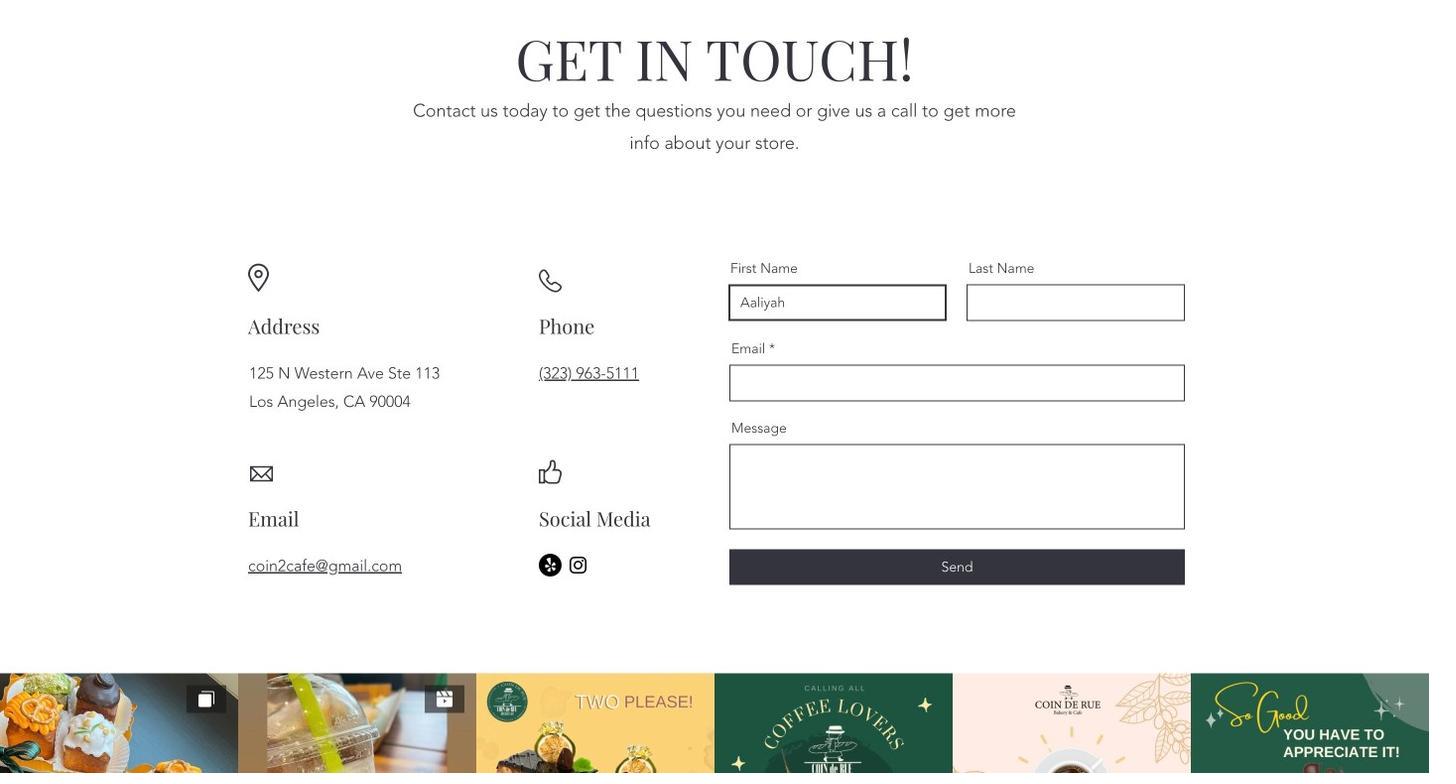 Task type: describe. For each thing, give the bounding box(es) containing it.
instagram feed element
[[0, 673, 1429, 773]]

yelp! image
[[539, 554, 562, 577]]

social bar element
[[539, 554, 590, 577]]



Task type: locate. For each thing, give the bounding box(es) containing it.
None text field
[[729, 284, 947, 321], [967, 284, 1185, 321], [729, 284, 947, 321], [967, 284, 1185, 321]]

instagram image
[[567, 554, 590, 577]]

None text field
[[730, 444, 1185, 529]]

None email field
[[730, 365, 1185, 401]]



